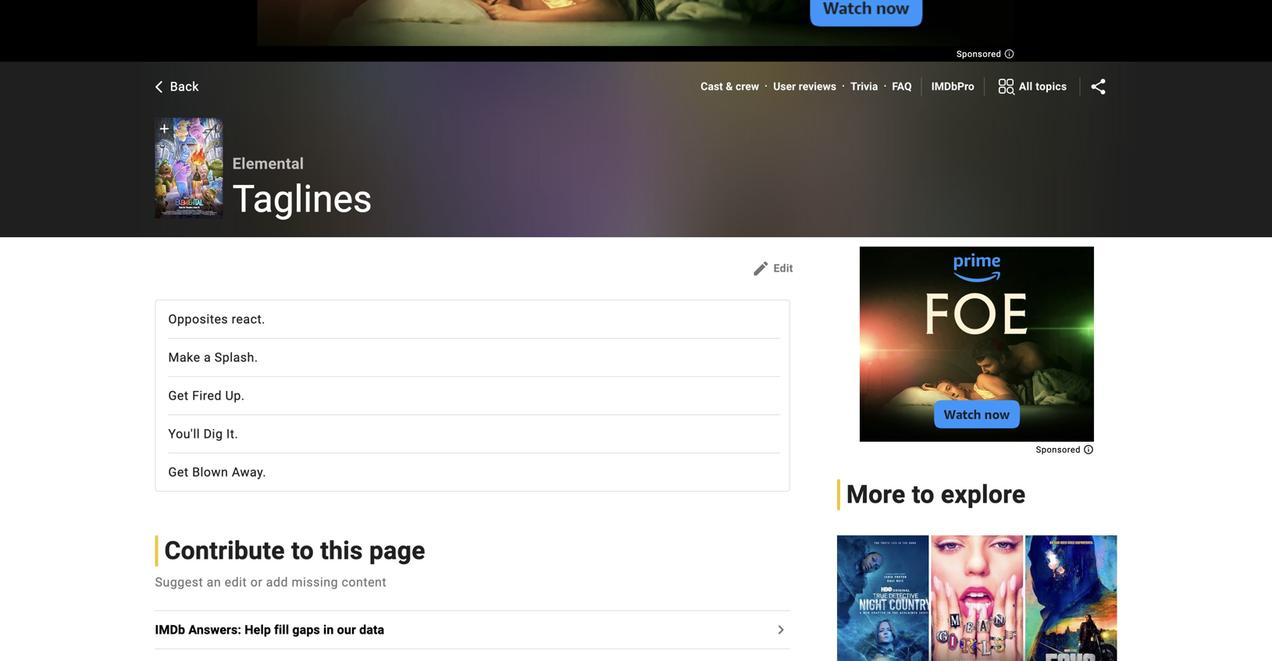 Task type: locate. For each thing, give the bounding box(es) containing it.
away.
[[232, 465, 266, 480]]

in
[[323, 623, 334, 638]]

1 horizontal spatial sponsored
[[1037, 445, 1084, 455]]

group
[[155, 118, 223, 219], [837, 536, 1118, 662]]

cast & crew
[[701, 80, 760, 93]]

0 vertical spatial sponsored content section
[[257, 0, 1015, 59]]

0 vertical spatial group
[[155, 118, 223, 219]]

elemental
[[233, 155, 304, 173]]

edit
[[225, 575, 247, 590]]

dig
[[204, 427, 223, 442]]

a
[[204, 350, 211, 365]]

get fired up.
[[168, 389, 245, 403]]

share on social media image
[[1089, 77, 1108, 96]]

get left fired
[[168, 389, 189, 403]]

1 vertical spatial to
[[291, 537, 314, 566]]

0 horizontal spatial to
[[291, 537, 314, 566]]

to right more
[[912, 480, 935, 510]]

more
[[847, 480, 906, 510]]

contribute to this page
[[164, 537, 425, 566]]

sponsored for sponsored content section to the bottom
[[1037, 445, 1084, 455]]

sponsored content section
[[257, 0, 1015, 59], [860, 247, 1095, 455]]

faq button
[[892, 79, 912, 95]]

to for contribute
[[291, 537, 314, 566]]

sponsored
[[957, 49, 1004, 59], [1037, 445, 1084, 455]]

2 get from the top
[[168, 465, 189, 480]]

get for get blown away.
[[168, 465, 189, 480]]

0 vertical spatial sponsored
[[957, 49, 1004, 59]]

to
[[912, 480, 935, 510], [291, 537, 314, 566]]

or
[[251, 575, 263, 590]]

1 horizontal spatial group
[[837, 536, 1118, 662]]

get
[[168, 389, 189, 403], [168, 465, 189, 480]]

topics
[[1036, 80, 1068, 93]]

reviews
[[799, 80, 837, 93]]

trivia
[[851, 80, 878, 93]]

all topics
[[1019, 80, 1068, 93]]

1 vertical spatial group
[[837, 536, 1118, 662]]

0 horizontal spatial sponsored
[[957, 49, 1004, 59]]

0 vertical spatial to
[[912, 480, 935, 510]]

1 horizontal spatial to
[[912, 480, 935, 510]]

1 vertical spatial get
[[168, 465, 189, 480]]

imdb answers: help fill gaps in our data button
[[155, 621, 394, 640]]

react.
[[232, 312, 266, 327]]

user
[[774, 80, 796, 93]]

get blown away.
[[168, 465, 266, 480]]

get left blown
[[168, 465, 189, 480]]

suggest an edit or add missing content
[[155, 575, 387, 590]]

our
[[337, 623, 356, 638]]

splash.
[[215, 350, 258, 365]]

elemental image
[[155, 118, 223, 219]]

0 vertical spatial get
[[168, 389, 189, 403]]

1 get from the top
[[168, 389, 189, 403]]

arrow left image
[[151, 79, 166, 94]]

content
[[342, 575, 387, 590]]

all topics button
[[985, 74, 1080, 99]]

up.
[[225, 389, 245, 403]]

back
[[170, 79, 199, 94]]

blown
[[192, 465, 228, 480]]

more to explore
[[847, 480, 1026, 510]]

taglines
[[233, 177, 372, 221]]

crew
[[736, 80, 760, 93]]

cast & crew button
[[701, 79, 760, 95]]

to up missing
[[291, 537, 314, 566]]

contribute
[[164, 537, 285, 566]]

1 vertical spatial sponsored
[[1037, 445, 1084, 455]]

cast
[[701, 80, 723, 93]]



Task type: vqa. For each thing, say whether or not it's contained in the screenshot.
Get
yes



Task type: describe. For each thing, give the bounding box(es) containing it.
production art image
[[837, 536, 1118, 662]]

explore
[[941, 480, 1026, 510]]

fired
[[192, 389, 222, 403]]

categories image
[[998, 77, 1016, 96]]

edit
[[774, 262, 794, 275]]

&
[[726, 80, 733, 93]]

all
[[1019, 80, 1033, 93]]

help
[[245, 623, 271, 638]]

fill
[[274, 623, 289, 638]]

add
[[266, 575, 288, 590]]

get for get fired up.
[[168, 389, 189, 403]]

to for more
[[912, 480, 935, 510]]

page
[[369, 537, 425, 566]]

suggest
[[155, 575, 203, 590]]

back button
[[151, 77, 199, 96]]

user reviews
[[774, 80, 837, 93]]

it.
[[226, 427, 238, 442]]

1 vertical spatial sponsored content section
[[860, 247, 1095, 455]]

opposites
[[168, 312, 228, 327]]

you'll
[[168, 427, 200, 442]]

edit image
[[752, 259, 771, 278]]

imdbpro button
[[932, 79, 975, 95]]

imdb
[[155, 623, 185, 638]]

data
[[359, 623, 385, 638]]

add image
[[157, 121, 172, 137]]

imdb answers: help fill gaps in our data
[[155, 623, 385, 638]]

user reviews button
[[774, 79, 837, 95]]

faq
[[892, 80, 912, 93]]

sponsored for the top sponsored content section
[[957, 49, 1004, 59]]

answers:
[[189, 623, 241, 638]]

trivia button
[[851, 79, 878, 95]]

an
[[207, 575, 221, 590]]

make
[[168, 350, 200, 365]]

make a splash.
[[168, 350, 258, 365]]

missing
[[292, 575, 338, 590]]

you'll dig it.
[[168, 427, 238, 442]]

edit button
[[746, 256, 800, 281]]

go to imdb answers: help fill gaps in our data image
[[772, 621, 790, 640]]

0 horizontal spatial group
[[155, 118, 223, 219]]

this
[[320, 537, 363, 566]]

opposites react.
[[168, 312, 266, 327]]

gaps
[[292, 623, 320, 638]]

imdbpro
[[932, 80, 975, 93]]



